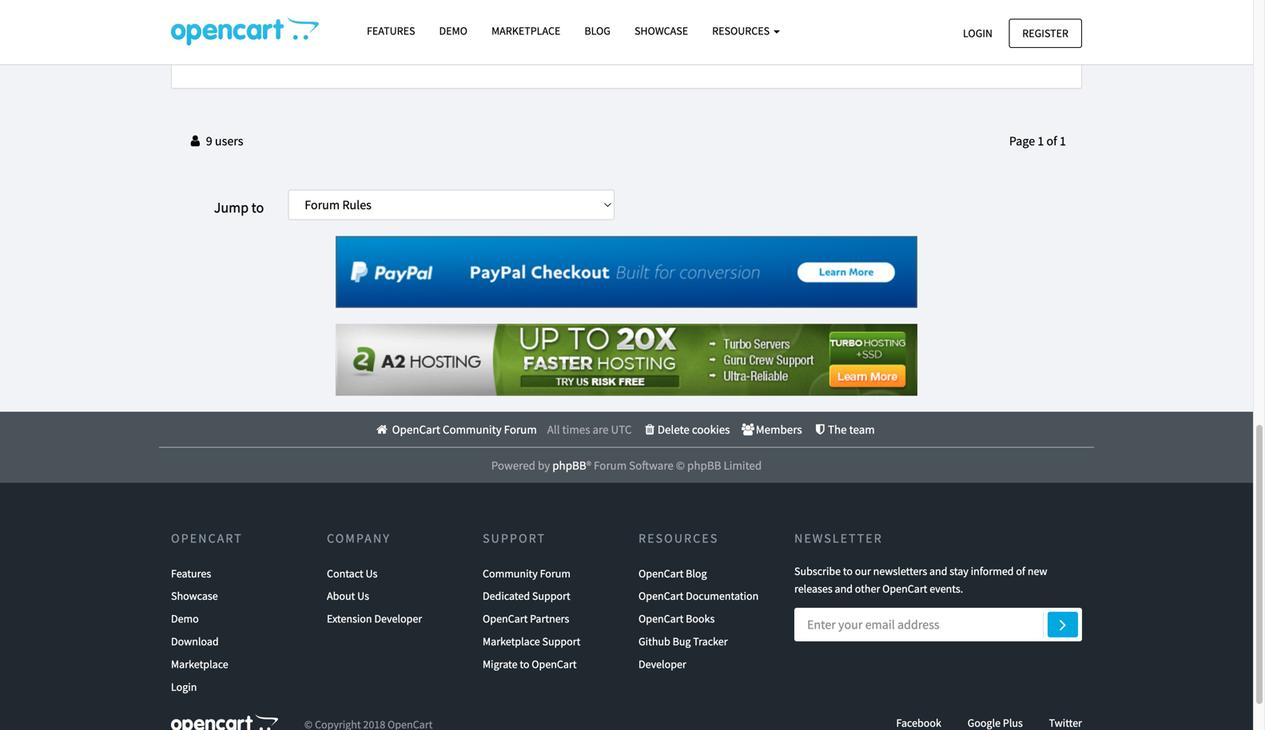 Task type: vqa. For each thing, say whether or not it's contained in the screenshot.
phpBB to the right
yes



Task type: describe. For each thing, give the bounding box(es) containing it.
menu bar inside footer
[[167, 412, 1082, 447]]

support for marketplace
[[542, 635, 581, 649]]

powered
[[491, 458, 536, 473]]

2021
[[796, 26, 822, 42]]

sat sep 25, 2021 7:52 pm
[[735, 26, 867, 42]]

dedicated support link
[[483, 585, 571, 608]]

cookies
[[692, 422, 730, 437]]

community inside footer
[[443, 422, 502, 437]]

our
[[855, 564, 871, 579]]

1 phpbb from the left
[[553, 458, 587, 473]]

newsletter
[[795, 531, 883, 547]]

delete
[[658, 422, 690, 437]]

subscribe to our newsletters and stay informed of new releases and other opencart events.
[[795, 564, 1048, 597]]

download link
[[171, 631, 219, 653]]

subscribe
[[795, 564, 841, 579]]

by
[[538, 458, 550, 473]]

page 1 of 1
[[1010, 133, 1066, 149]]

dedicated
[[483, 589, 530, 604]]

marketplace support link
[[483, 631, 581, 653]]

group image
[[741, 424, 756, 436]]

©
[[676, 458, 685, 473]]

1 horizontal spatial developer
[[639, 657, 687, 672]]

partners
[[530, 612, 569, 626]]

community forum link
[[483, 563, 571, 585]]

resources link
[[700, 17, 792, 45]]

marketplace for the bottommost marketplace link
[[171, 657, 228, 672]]

0 vertical spatial showcase link
[[623, 17, 700, 45]]

shield image
[[813, 424, 828, 436]]

Enter your email address text field
[[795, 608, 1082, 642]]

opencart documentation
[[639, 589, 759, 604]]

releases
[[795, 582, 833, 597]]

1 horizontal spatial login link
[[950, 19, 1007, 48]]

0 vertical spatial of
[[1047, 133, 1058, 149]]

opencart for opencart books
[[639, 612, 684, 626]]

sep
[[755, 26, 775, 42]]

the
[[828, 422, 847, 437]]

about us
[[327, 589, 369, 604]]

administrator
[[195, 26, 268, 42]]

members
[[756, 422, 802, 437]]

1 vertical spatial resources
[[639, 531, 719, 547]]

extension
[[327, 612, 372, 626]]

books
[[686, 612, 715, 626]]

demo for left demo link
[[171, 612, 199, 626]]

1 vertical spatial community
[[483, 567, 538, 581]]

newsletters
[[874, 564, 928, 579]]

0 vertical spatial resources
[[712, 24, 772, 38]]

sat
[[735, 26, 753, 42]]

the team link
[[813, 422, 875, 437]]

opencart community forum
[[390, 422, 537, 437]]

download
[[171, 635, 219, 649]]

paypal payment gateway image
[[336, 236, 918, 308]]

3 link
[[636, 26, 643, 42]]

marketplace for the rightmost marketplace link
[[492, 24, 561, 38]]

ben@opencart
[[385, 26, 468, 42]]

all times are utc
[[547, 422, 632, 437]]

phpbb link
[[553, 458, 587, 473]]

home image
[[374, 424, 390, 436]]

documentation
[[686, 589, 759, 604]]

about
[[327, 589, 355, 604]]

user image
[[187, 135, 204, 148]]

register
[[1023, 26, 1069, 40]]

opencart books
[[639, 612, 715, 626]]

25,
[[778, 26, 794, 42]]

us for contact us
[[366, 567, 378, 581]]

showcase for bottommost showcase "link"
[[171, 589, 218, 604]]

us for about us
[[357, 589, 369, 604]]

to for subscribe
[[843, 564, 853, 579]]

powered by phpbb ® forum software © phpbb limited
[[491, 458, 762, 473]]

angle right image
[[1060, 616, 1067, 635]]

9 users
[[204, 133, 243, 149]]

users
[[215, 133, 243, 149]]

1 vertical spatial showcase link
[[171, 585, 218, 608]]

bug
[[673, 635, 691, 649]]

register link
[[1009, 19, 1082, 48]]

migrate to opencart link
[[483, 653, 577, 676]]

to for migrate
[[520, 657, 530, 672]]

github bug tracker
[[639, 635, 728, 649]]

opencart for opencart
[[171, 531, 243, 547]]

7:52
[[824, 26, 847, 42]]

migrate
[[483, 657, 518, 672]]

team
[[849, 422, 875, 437]]

of inside subscribe to our newsletters and stay informed of new releases and other opencart events.
[[1016, 564, 1026, 579]]

trash image
[[642, 424, 658, 436]]

opencart for opencart community forum
[[392, 422, 440, 437]]

page
[[1010, 133, 1035, 149]]

1 vertical spatial login link
[[171, 676, 197, 699]]

2 1 from the left
[[1060, 133, 1066, 149]]

0 horizontal spatial demo link
[[171, 608, 199, 631]]

extension developer link
[[327, 608, 422, 631]]

features for showcase
[[171, 567, 211, 581]]

opencart blog link
[[639, 563, 707, 585]]

about us link
[[327, 585, 369, 608]]

features link for demo
[[355, 17, 427, 45]]

members link
[[741, 422, 802, 437]]

contact us link
[[327, 563, 378, 585]]

opencart books link
[[639, 608, 715, 631]]



Task type: locate. For each thing, give the bounding box(es) containing it.
developer down github
[[639, 657, 687, 672]]

footer
[[0, 412, 1254, 483]]

0 horizontal spatial blog
[[585, 24, 611, 38]]

blog inside "link"
[[686, 567, 707, 581]]

showcase
[[635, 24, 688, 38], [171, 589, 218, 604]]

support up community forum
[[483, 531, 546, 547]]

contact us
[[327, 567, 378, 581]]

blog up opencart documentation
[[686, 567, 707, 581]]

0 horizontal spatial marketplace link
[[171, 653, 228, 676]]

0 vertical spatial support
[[483, 531, 546, 547]]

us right contact
[[366, 567, 378, 581]]

0 vertical spatial login link
[[950, 19, 1007, 48]]

phpbb right by
[[553, 458, 587, 473]]

features
[[367, 24, 415, 38], [171, 567, 211, 581]]

phpbb right © in the bottom right of the page
[[688, 458, 721, 473]]

times
[[562, 422, 590, 437]]

support down the partners
[[542, 635, 581, 649]]

9
[[206, 133, 212, 149]]

1 vertical spatial blog
[[686, 567, 707, 581]]

to down marketplace support link
[[520, 657, 530, 672]]

features for demo
[[367, 24, 415, 38]]

1 vertical spatial showcase
[[171, 589, 218, 604]]

2 horizontal spatial forum
[[594, 458, 627, 473]]

2 vertical spatial marketplace
[[171, 657, 228, 672]]

showcase inside "link"
[[635, 24, 688, 38]]

demo for the right demo link
[[439, 24, 468, 38]]

marketplace up migrate
[[483, 635, 540, 649]]

opencart for opencart blog
[[639, 567, 684, 581]]

0 horizontal spatial 1
[[1038, 133, 1044, 149]]

of right page
[[1047, 133, 1058, 149]]

new
[[1028, 564, 1048, 579]]

1 vertical spatial support
[[532, 589, 571, 604]]

0 horizontal spatial forum
[[504, 422, 537, 437]]

1 horizontal spatial demo link
[[427, 17, 480, 45]]

showcase for showcase "link" to the top
[[635, 24, 688, 38]]

dedicated support
[[483, 589, 571, 604]]

marketplace
[[492, 24, 561, 38], [483, 635, 540, 649], [171, 657, 228, 672]]

0 horizontal spatial and
[[835, 582, 853, 597]]

2 vertical spatial to
[[520, 657, 530, 672]]

1 vertical spatial developer
[[639, 657, 687, 672]]

opencart inside menu bar
[[392, 422, 440, 437]]

opencart
[[392, 422, 440, 437], [171, 531, 243, 547], [639, 567, 684, 581], [883, 582, 928, 597], [639, 589, 684, 604], [483, 612, 528, 626], [639, 612, 684, 626], [532, 657, 577, 672]]

us right the about
[[357, 589, 369, 604]]

1 vertical spatial us
[[357, 589, 369, 604]]

0 horizontal spatial phpbb
[[553, 458, 587, 473]]

1 vertical spatial features link
[[171, 563, 211, 585]]

0 horizontal spatial to
[[252, 199, 264, 217]]

demo
[[439, 24, 468, 38], [171, 612, 199, 626]]

resources
[[712, 24, 772, 38], [639, 531, 719, 547]]

login link down download link
[[171, 676, 197, 699]]

1 vertical spatial marketplace
[[483, 635, 540, 649]]

blog left 3 link
[[585, 24, 611, 38]]

1 horizontal spatial showcase link
[[623, 17, 700, 45]]

0 vertical spatial showcase
[[635, 24, 688, 38]]

1 horizontal spatial forum
[[540, 567, 571, 581]]

to right jump
[[252, 199, 264, 217]]

login link left register link
[[950, 19, 1007, 48]]

github bug tracker link
[[639, 631, 728, 653]]

0 horizontal spatial showcase
[[171, 589, 218, 604]]

forum up dedicated support at bottom
[[540, 567, 571, 581]]

showcase right blog link
[[635, 24, 688, 38]]

0 vertical spatial to
[[252, 199, 264, 217]]

developer
[[374, 612, 422, 626], [639, 657, 687, 672]]

opencart community forum link
[[374, 422, 537, 437]]

menu bar containing opencart community forum
[[167, 412, 1082, 447]]

features link
[[355, 17, 427, 45], [171, 563, 211, 585]]

demo link
[[427, 17, 480, 45], [171, 608, 199, 631]]

1 vertical spatial forum
[[594, 458, 627, 473]]

1 vertical spatial of
[[1016, 564, 1026, 579]]

0 vertical spatial us
[[366, 567, 378, 581]]

opencart documentation link
[[639, 585, 759, 608]]

other
[[855, 582, 880, 597]]

0 horizontal spatial features link
[[171, 563, 211, 585]]

1 horizontal spatial phpbb
[[688, 458, 721, 473]]

delete cookies
[[658, 422, 730, 437]]

marketplace down download link
[[171, 657, 228, 672]]

0 vertical spatial and
[[930, 564, 948, 579]]

and left other
[[835, 582, 853, 597]]

0 horizontal spatial demo
[[171, 612, 199, 626]]

1 vertical spatial to
[[843, 564, 853, 579]]

0 vertical spatial developer
[[374, 612, 422, 626]]

jump
[[214, 199, 249, 217]]

tracker
[[693, 635, 728, 649]]

community up dedicated
[[483, 567, 538, 581]]

stay
[[950, 564, 969, 579]]

blog link
[[573, 17, 623, 45]]

1 vertical spatial and
[[835, 582, 853, 597]]

marketplace left blog link
[[492, 24, 561, 38]]

0 horizontal spatial of
[[1016, 564, 1026, 579]]

github
[[639, 635, 671, 649]]

to inside the migrate to opencart "link"
[[520, 657, 530, 672]]

marketplace for marketplace support
[[483, 635, 540, 649]]

login
[[963, 26, 993, 40], [171, 680, 197, 695]]

0 horizontal spatial features
[[171, 567, 211, 581]]

forum right ®
[[594, 458, 627, 473]]

resources left 25,
[[712, 24, 772, 38]]

opencart inside subscribe to our newsletters and stay informed of new releases and other opencart events.
[[883, 582, 928, 597]]

limited
[[724, 458, 762, 473]]

opencart partners link
[[483, 608, 569, 631]]

us inside 'link'
[[357, 589, 369, 604]]

informed
[[971, 564, 1014, 579]]

1 horizontal spatial 1
[[1060, 133, 1066, 149]]

opencart image
[[171, 715, 278, 731]]

support inside marketplace support link
[[542, 635, 581, 649]]

developer link
[[639, 653, 687, 676]]

0 vertical spatial features
[[367, 24, 415, 38]]

login down download link
[[171, 680, 197, 695]]

marketplace link
[[480, 17, 573, 45], [171, 653, 228, 676]]

and up events.
[[930, 564, 948, 579]]

1
[[1038, 133, 1044, 149], [1060, 133, 1066, 149]]

to
[[252, 199, 264, 217], [843, 564, 853, 579], [520, 657, 530, 672]]

showcase up download
[[171, 589, 218, 604]]

1 vertical spatial demo link
[[171, 608, 199, 631]]

1 vertical spatial features
[[171, 567, 211, 581]]

forum
[[504, 422, 537, 437], [594, 458, 627, 473], [540, 567, 571, 581]]

community up the powered
[[443, 422, 502, 437]]

marketplace support
[[483, 635, 581, 649]]

0 vertical spatial demo
[[439, 24, 468, 38]]

extension developer
[[327, 612, 422, 626]]

us
[[366, 567, 378, 581], [357, 589, 369, 604]]

0 vertical spatial login
[[963, 26, 993, 40]]

delete cookies link
[[642, 422, 730, 437]]

footer containing opencart community forum
[[0, 412, 1254, 483]]

1 vertical spatial marketplace link
[[171, 653, 228, 676]]

0 horizontal spatial login
[[171, 680, 197, 695]]

blog
[[585, 24, 611, 38], [686, 567, 707, 581]]

to left our
[[843, 564, 853, 579]]

login left register on the right of the page
[[963, 26, 993, 40]]

forum left all
[[504, 422, 537, 437]]

0 vertical spatial forum
[[504, 422, 537, 437]]

1 vertical spatial login
[[171, 680, 197, 695]]

of left new at bottom right
[[1016, 564, 1026, 579]]

1 horizontal spatial login
[[963, 26, 993, 40]]

to inside subscribe to our newsletters and stay informed of new releases and other opencart events.
[[843, 564, 853, 579]]

1 horizontal spatial demo
[[439, 24, 468, 38]]

pm
[[849, 26, 867, 42]]

are
[[593, 422, 609, 437]]

1 vertical spatial demo
[[171, 612, 199, 626]]

0 horizontal spatial showcase link
[[171, 585, 218, 608]]

contact
[[327, 567, 364, 581]]

software
[[629, 458, 674, 473]]

3
[[636, 26, 643, 42]]

the team
[[828, 422, 875, 437]]

opencart for opencart partners
[[483, 612, 528, 626]]

support for dedicated
[[532, 589, 571, 604]]

utc
[[611, 422, 632, 437]]

2 vertical spatial forum
[[540, 567, 571, 581]]

company
[[327, 531, 391, 547]]

showcase link
[[623, 17, 700, 45], [171, 585, 218, 608]]

1 horizontal spatial showcase
[[635, 24, 688, 38]]

1 horizontal spatial and
[[930, 564, 948, 579]]

menu bar
[[167, 412, 1082, 447]]

2 vertical spatial support
[[542, 635, 581, 649]]

migrate to opencart
[[483, 657, 577, 672]]

1 horizontal spatial features
[[367, 24, 415, 38]]

®
[[587, 458, 592, 473]]

0 horizontal spatial login link
[[171, 676, 197, 699]]

opencart for opencart documentation
[[639, 589, 684, 604]]

login link
[[950, 19, 1007, 48], [171, 676, 197, 699]]

resources up opencart blog on the bottom of page
[[639, 531, 719, 547]]

0 vertical spatial marketplace
[[492, 24, 561, 38]]

0 horizontal spatial developer
[[374, 612, 422, 626]]

1 1 from the left
[[1038, 133, 1044, 149]]

phpbb
[[553, 458, 587, 473], [688, 458, 721, 473]]

0 vertical spatial blog
[[585, 24, 611, 38]]

1 horizontal spatial to
[[520, 657, 530, 672]]

1 horizontal spatial features link
[[355, 17, 427, 45]]

1 horizontal spatial blog
[[686, 567, 707, 581]]

features link for showcase
[[171, 563, 211, 585]]

0 vertical spatial demo link
[[427, 17, 480, 45]]

developer right extension
[[374, 612, 422, 626]]

of
[[1047, 133, 1058, 149], [1016, 564, 1026, 579]]

2 horizontal spatial to
[[843, 564, 853, 579]]

0 vertical spatial features link
[[355, 17, 427, 45]]

support
[[483, 531, 546, 547], [532, 589, 571, 604], [542, 635, 581, 649]]

0 vertical spatial marketplace link
[[480, 17, 573, 45]]

opencart blog
[[639, 567, 707, 581]]

support up the partners
[[532, 589, 571, 604]]

community
[[443, 422, 502, 437], [483, 567, 538, 581]]

events.
[[930, 582, 964, 597]]

a2 hosting image
[[336, 324, 918, 396]]

opencart partners
[[483, 612, 569, 626]]

community forum
[[483, 567, 571, 581]]

support inside dedicated support link
[[532, 589, 571, 604]]

1 horizontal spatial marketplace link
[[480, 17, 573, 45]]

jump to
[[214, 199, 264, 217]]

2 phpbb from the left
[[688, 458, 721, 473]]

all
[[547, 422, 560, 437]]

ben@opencart link
[[385, 26, 468, 42]]

to for jump
[[252, 199, 264, 217]]

1 horizontal spatial of
[[1047, 133, 1058, 149]]

0 vertical spatial community
[[443, 422, 502, 437]]



